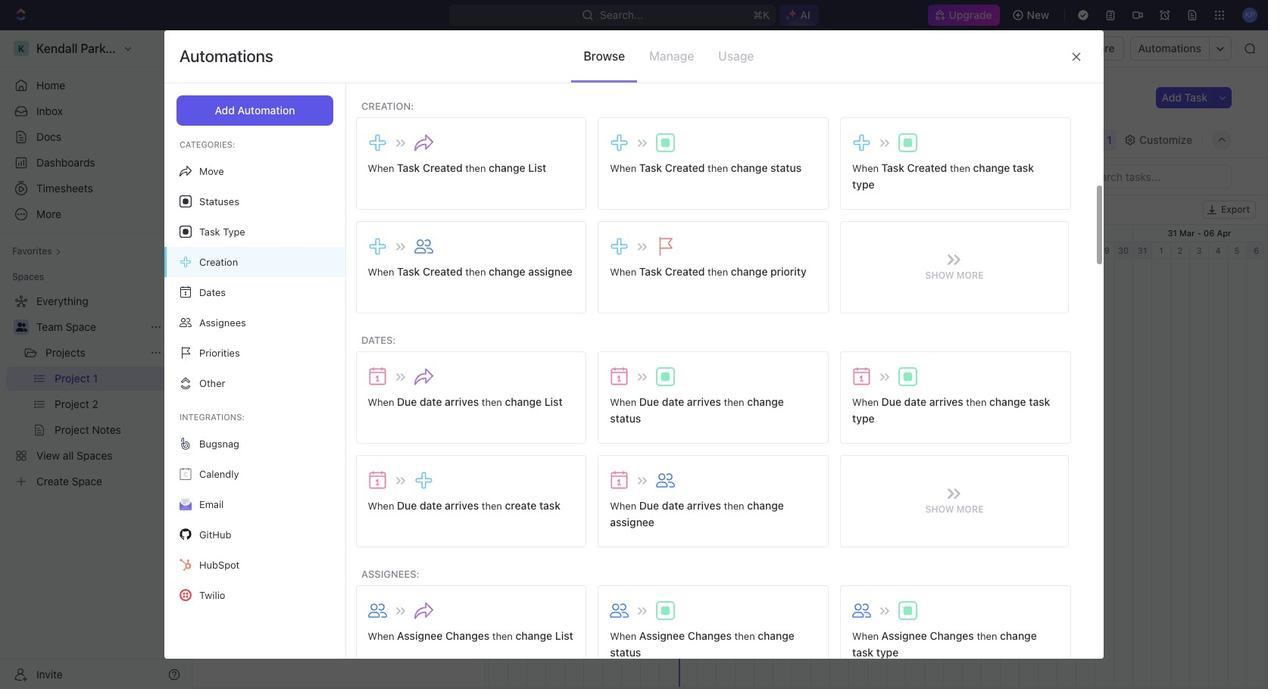 Task type: describe. For each thing, give the bounding box(es) containing it.
favorites
[[12, 246, 52, 257]]

- for 30
[[1065, 228, 1069, 238]]

31 mar - 06 apr
[[1168, 228, 1232, 238]]

when due date arrives then change list
[[368, 396, 563, 409]]

then inside the when due date arrives then create task
[[482, 500, 502, 512]]

share button
[[1077, 36, 1124, 61]]

31 for 31
[[1138, 246, 1148, 255]]

share
[[1086, 42, 1115, 55]]

when task created then change list
[[368, 161, 547, 174]]

create
[[505, 499, 537, 512]]

today button
[[205, 201, 244, 219]]

then inside when task created then change priority
[[708, 266, 729, 278]]

then inside when task created then change assignee
[[466, 266, 486, 278]]

change task type for date
[[853, 396, 1051, 425]]

1 3 from the left
[[610, 246, 615, 255]]

1 element
[[565, 243, 584, 259]]

14 element
[[812, 243, 831, 259]]

23 element
[[982, 243, 1001, 259]]

16
[[806, 228, 816, 238]]

0 horizontal spatial 30
[[1071, 228, 1082, 238]]

due for change task type
[[882, 396, 902, 409]]

1 column header from the left
[[193, 225, 216, 258]]

10 mar - 16 mar
[[770, 228, 834, 238]]

10 mar - 16 mar element
[[736, 225, 869, 242]]

add automation
[[215, 104, 295, 117]]

1 horizontal spatial 30
[[1119, 246, 1129, 255]]

assignees inside button
[[374, 171, 419, 182]]

then inside the when due date arrives then change list
[[482, 396, 502, 409]]

favorites button
[[6, 243, 67, 261]]

31 mar - 06 apr element
[[1134, 225, 1267, 242]]

- for 16
[[800, 228, 804, 238]]

2 mar from the left
[[687, 228, 702, 238]]

assignees:
[[362, 568, 420, 581]]

assignee inside change assignee
[[610, 516, 655, 529]]

task for when task created then change list
[[397, 161, 420, 174]]

when inside the when due date arrives then change list
[[368, 396, 394, 409]]

16 element
[[850, 243, 869, 259]]

2 element
[[584, 243, 603, 259]]

1 5 from the left
[[648, 246, 653, 255]]

team space inside sidebar navigation
[[36, 321, 96, 333]]

27
[[1062, 246, 1072, 255]]

03 mar - 09 mar element
[[603, 225, 736, 242]]

5 mar from the left
[[1047, 228, 1063, 238]]

dashboards link
[[6, 151, 186, 175]]

more for then
[[957, 270, 984, 281]]

created for change assignee
[[423, 265, 463, 278]]

date for change status
[[662, 396, 685, 409]]

project 1 tree grid
[[193, 225, 484, 687]]

24 mar - 30 mar
[[1034, 228, 1100, 238]]

due for change status
[[640, 396, 659, 409]]

list for task created
[[528, 161, 547, 174]]

arrives for change list
[[445, 396, 479, 409]]

when due date arrives then create task
[[368, 499, 561, 512]]

change inside change assignee
[[747, 499, 784, 512]]

15
[[835, 246, 844, 255]]

09
[[673, 228, 684, 238]]

priority
[[771, 265, 807, 278]]

github
[[199, 529, 231, 541]]

1 horizontal spatial team
[[221, 42, 248, 55]]

type for due
[[853, 412, 875, 425]]

project inside project 1 cell
[[268, 266, 299, 278]]

due for create task
[[397, 499, 417, 512]]

user group image inside tree
[[16, 323, 27, 332]]

due for change list
[[397, 396, 417, 409]]

status for assignee changes
[[610, 646, 641, 659]]

2 column header from the left
[[216, 225, 239, 258]]

user group image inside team space link
[[207, 45, 217, 52]]

show more for then
[[926, 270, 984, 281]]

0 vertical spatial space
[[251, 42, 281, 55]]

date for create task
[[420, 499, 442, 512]]

change task type for created
[[853, 161, 1034, 191]]

docs
[[36, 130, 61, 143]]

- for 06
[[1198, 228, 1202, 238]]

29
[[1100, 246, 1110, 255]]

2 3 from the left
[[1197, 246, 1202, 255]]

task for due date arrives
[[1029, 396, 1051, 409]]

creation:
[[362, 100, 414, 112]]

dates:
[[362, 334, 396, 346]]

show for then
[[926, 270, 955, 281]]

statuses
[[199, 196, 239, 208]]

when assignee changes then for status
[[610, 630, 758, 643]]

1 inside cell
[[301, 266, 306, 278]]

due for change assignee
[[640, 499, 659, 512]]

add automation button
[[177, 95, 333, 126]]

change status for date
[[610, 396, 784, 425]]

17 element
[[869, 243, 887, 259]]

calendly
[[199, 468, 239, 481]]

change assignee
[[610, 499, 784, 529]]

when inside when task created then
[[853, 162, 879, 174]]

date for change task type
[[905, 396, 927, 409]]

0 vertical spatial project
[[230, 86, 288, 108]]

gantt link
[[423, 129, 454, 150]]

type for assignee
[[877, 646, 899, 659]]

project 1 - 0.00% row
[[193, 259, 484, 286]]

automation
[[238, 104, 295, 117]]

task for when task created then
[[882, 161, 905, 174]]

10
[[770, 228, 780, 238]]

email
[[199, 499, 224, 511]]

when inside when task created then change priority
[[610, 266, 637, 278]]

new button
[[1006, 3, 1059, 27]]

when due date arrives then for assignee
[[610, 499, 747, 512]]

invite
[[36, 668, 63, 681]]

8 element
[[698, 243, 717, 259]]

2
[[1178, 246, 1183, 255]]

spaces
[[12, 271, 44, 283]]

then inside when task created then change list
[[466, 162, 486, 174]]

when task created then change status
[[610, 161, 802, 174]]

18 element
[[887, 243, 906, 259]]

bugsnag
[[199, 438, 240, 450]]

more for arrives
[[957, 504, 984, 515]]

show for arrives
[[926, 504, 955, 515]]

twilio
[[199, 590, 225, 602]]

apr
[[1218, 228, 1232, 238]]

name row
[[193, 225, 484, 259]]

manage
[[650, 49, 694, 63]]

1 28 element from the left
[[527, 243, 546, 259]]

space inside tree
[[66, 321, 96, 333]]

03
[[636, 228, 647, 238]]

projects link
[[45, 341, 144, 365]]

21 element
[[944, 243, 963, 259]]

⌘k
[[754, 8, 770, 21]]

0 horizontal spatial assignees
[[199, 317, 246, 329]]

when inside when task created then change status
[[610, 162, 637, 174]]

21
[[949, 246, 958, 255]]

search...
[[600, 8, 644, 21]]

status for due date arrives
[[610, 412, 641, 425]]

automations button
[[1131, 37, 1210, 60]]

inbox
[[36, 105, 63, 117]]

export button
[[1204, 201, 1257, 219]]

1 inside dropdown button
[[1108, 133, 1113, 146]]

1 vertical spatial list
[[545, 396, 563, 409]]

type for task
[[853, 178, 875, 191]]

4 mar from the left
[[818, 228, 834, 238]]

2 28 element from the left
[[1077, 243, 1096, 259]]

when due date arrives then for task
[[853, 396, 990, 409]]

gantt
[[426, 133, 454, 146]]

9 element
[[717, 243, 736, 259]]

tree inside sidebar navigation
[[6, 290, 186, 494]]

arrives for change assignee
[[687, 499, 721, 512]]

1 horizontal spatial today
[[683, 262, 705, 271]]

hide button
[[438, 167, 471, 186]]

hubspot
[[199, 559, 240, 571]]

7 mar from the left
[[1180, 228, 1196, 238]]



Task type: locate. For each thing, give the bounding box(es) containing it.
4 right 2 element
[[629, 246, 634, 255]]

1 27 element from the left
[[509, 243, 527, 259]]

0 horizontal spatial add
[[215, 104, 235, 117]]

when task created then change assignee
[[368, 265, 573, 278]]

task for task created
[[1013, 161, 1034, 174]]

0 horizontal spatial 4
[[629, 246, 634, 255]]

calendar link
[[350, 129, 398, 150]]

1 vertical spatial more
[[957, 504, 984, 515]]

0 horizontal spatial automations
[[180, 46, 274, 66]]

timesheets link
[[6, 177, 186, 201]]

browse
[[584, 49, 625, 63]]

mar
[[649, 228, 665, 238], [687, 228, 702, 238], [782, 228, 797, 238], [818, 228, 834, 238], [1047, 228, 1063, 238], [1085, 228, 1100, 238], [1180, 228, 1196, 238]]

28 element left 29
[[1077, 243, 1096, 259]]

when assignee changes then change list
[[368, 630, 574, 643]]

0 vertical spatial team space
[[221, 42, 281, 55]]

1 horizontal spatial changes
[[688, 630, 732, 643]]

space up automation
[[251, 42, 281, 55]]

date for change assignee
[[662, 499, 685, 512]]

27 element down 25 feb - 02 mar element
[[509, 243, 527, 259]]

add for add automation
[[215, 104, 235, 117]]

list
[[528, 161, 547, 174], [545, 396, 563, 409], [555, 630, 574, 643]]

19 element
[[906, 243, 925, 259]]

type
[[223, 226, 245, 238]]

2 change status from the top
[[610, 630, 795, 659]]

12 element
[[774, 243, 793, 259]]

0 vertical spatial change status
[[610, 396, 784, 425]]

- up 27
[[1065, 228, 1069, 238]]

add up categories:
[[215, 104, 235, 117]]

1 horizontal spatial add
[[1162, 91, 1182, 104]]

30 right 29
[[1119, 246, 1129, 255]]

customize button
[[1120, 129, 1197, 150]]

03 mar - 09 mar
[[636, 228, 702, 238]]

when task created then
[[853, 161, 974, 174]]

categories:
[[180, 139, 235, 149]]

today inside button
[[211, 204, 238, 215]]

team space link up projects link
[[36, 315, 144, 340]]

 image inside name row
[[201, 234, 212, 245]]

team space link inside tree
[[36, 315, 144, 340]]

automations up 'add automation' at the top left
[[180, 46, 274, 66]]

0 horizontal spatial 25 element
[[471, 243, 490, 259]]

0 horizontal spatial assignee
[[528, 265, 573, 278]]

1 vertical spatial space
[[66, 321, 96, 333]]

mar up 29
[[1085, 228, 1100, 238]]

1 horizontal spatial 5
[[1235, 246, 1240, 255]]

- inside 24 mar - 30 mar element
[[1065, 228, 1069, 238]]

user group image
[[207, 45, 217, 52], [16, 323, 27, 332]]

user group image up 'add automation' at the top left
[[207, 45, 217, 52]]

1 horizontal spatial when assignee changes then
[[853, 630, 1000, 643]]

0 vertical spatial project 1
[[230, 86, 305, 108]]

2 4 from the left
[[1216, 246, 1221, 255]]

0 horizontal spatial assignee
[[397, 630, 443, 643]]

automations up add task
[[1139, 42, 1202, 55]]

3 column header from the left
[[436, 225, 459, 258]]

5 down 31 mar - 06 apr element
[[1235, 246, 1240, 255]]

1 change task type from the top
[[853, 161, 1034, 191]]

change status
[[610, 396, 784, 425], [610, 630, 795, 659]]

team space up 'add automation' at the top left
[[221, 42, 281, 55]]

dates
[[199, 286, 226, 299]]

2 - from the left
[[800, 228, 804, 238]]

30 up 27
[[1071, 228, 1082, 238]]

1 vertical spatial 31
[[1138, 246, 1148, 255]]

1 vertical spatial team space
[[36, 321, 96, 333]]

0 vertical spatial 31
[[1168, 228, 1178, 238]]

3 mar from the left
[[782, 228, 797, 238]]

0 vertical spatial show
[[926, 270, 955, 281]]

task
[[1013, 161, 1034, 174], [1029, 396, 1051, 409], [540, 499, 561, 512], [853, 646, 874, 659]]

6 down 03 mar - 09 mar 'element'
[[666, 246, 672, 255]]

tree containing team space
[[6, 290, 186, 494]]

- inside 03 mar - 09 mar 'element'
[[667, 228, 671, 238]]

team inside tree
[[36, 321, 63, 333]]

1
[[292, 86, 301, 108], [1108, 133, 1113, 146], [1160, 246, 1164, 255], [301, 266, 306, 278]]

docs link
[[6, 125, 186, 149]]

1 29 element from the left
[[546, 243, 565, 259]]

- left 06
[[1198, 228, 1202, 238]]

team space link up 'add automation' at the top left
[[202, 39, 285, 58]]

1 vertical spatial show more
[[926, 504, 984, 515]]

27 element down 24 mar - 30 mar element
[[1058, 243, 1077, 259]]

0 vertical spatial list
[[528, 161, 547, 174]]

2 more from the top
[[957, 504, 984, 515]]

created for change task type
[[908, 161, 948, 174]]

then inside when task created then change status
[[708, 162, 729, 174]]

0 vertical spatial show more
[[926, 270, 984, 281]]

1 show more from the top
[[926, 270, 984, 281]]

when inside the when due date arrives then create task
[[368, 500, 394, 512]]

move
[[199, 165, 224, 177]]

usage
[[719, 49, 754, 63]]

assignee
[[397, 630, 443, 643], [640, 630, 685, 643], [882, 630, 928, 643]]

calendar
[[353, 133, 398, 146]]

customize
[[1140, 133, 1193, 146]]

today up task type
[[211, 204, 238, 215]]

6 down the export 'button'
[[1254, 246, 1260, 255]]

due
[[397, 396, 417, 409], [640, 396, 659, 409], [882, 396, 902, 409], [397, 499, 417, 512], [640, 499, 659, 512]]

2 changes from the left
[[688, 630, 732, 643]]

1 horizontal spatial 31
[[1168, 228, 1178, 238]]

22 element
[[963, 243, 982, 259]]

30 element
[[1115, 243, 1134, 259]]

task type
[[199, 226, 245, 238]]

priorities
[[199, 347, 240, 359]]

1 6 from the left
[[666, 246, 672, 255]]

created for change priority
[[665, 265, 705, 278]]

1 horizontal spatial assignees
[[374, 171, 419, 182]]

1 horizontal spatial 26 element
[[1039, 243, 1058, 259]]

upgrade link
[[928, 5, 1000, 26]]

when inside the 'when assignee changes then change list'
[[368, 631, 394, 643]]

task for when task created then change assignee
[[397, 265, 420, 278]]

1 vertical spatial today
[[683, 262, 705, 271]]

assignee for change list
[[397, 630, 443, 643]]

team
[[221, 42, 248, 55], [36, 321, 63, 333]]

3 changes from the left
[[930, 630, 974, 643]]

1 assignee from the left
[[397, 630, 443, 643]]

assignee
[[528, 265, 573, 278], [610, 516, 655, 529]]

2 25 element from the left
[[1020, 243, 1039, 259]]

5 down 03 mar - 09 mar
[[648, 246, 653, 255]]

1 more from the top
[[957, 270, 984, 281]]

automations inside button
[[1139, 42, 1202, 55]]

column header up when task created then change assignee
[[436, 225, 459, 258]]

31 left 06
[[1168, 228, 1178, 238]]

0 horizontal spatial space
[[66, 321, 96, 333]]

change status for changes
[[610, 630, 795, 659]]

mar right 03
[[649, 228, 665, 238]]

1 horizontal spatial space
[[251, 42, 281, 55]]

2 29 element from the left
[[1096, 243, 1115, 259]]

created
[[423, 161, 463, 174], [665, 161, 705, 174], [908, 161, 948, 174], [423, 265, 463, 278], [665, 265, 705, 278]]

upgrade
[[949, 8, 993, 21]]

0 horizontal spatial 31
[[1138, 246, 1148, 255]]

0 vertical spatial team
[[221, 42, 248, 55]]

31 right 30 element
[[1138, 246, 1148, 255]]

dashboards
[[36, 156, 95, 169]]

1 vertical spatial type
[[853, 412, 875, 425]]

2 show more from the top
[[926, 504, 984, 515]]

2 assignee from the left
[[640, 630, 685, 643]]

11 element
[[755, 243, 774, 259]]

creation
[[199, 256, 238, 268]]

- inside 31 mar - 06 apr element
[[1198, 228, 1202, 238]]

3 assignee from the left
[[882, 630, 928, 643]]

0 vertical spatial team space link
[[202, 39, 285, 58]]

31 element
[[1134, 243, 1153, 259]]

- left 09
[[667, 228, 671, 238]]

26 element up when task created then change assignee
[[490, 243, 509, 259]]

3
[[610, 246, 615, 255], [1197, 246, 1202, 255]]

1 horizontal spatial user group image
[[207, 45, 217, 52]]

mar right 09
[[687, 228, 702, 238]]

1 horizontal spatial 27 element
[[1058, 243, 1077, 259]]

1 change status from the top
[[610, 396, 784, 425]]

assignees
[[374, 171, 419, 182], [199, 317, 246, 329]]

- inside '10 mar - 16 mar' element
[[800, 228, 804, 238]]

task for add task
[[1185, 91, 1208, 104]]

assignees down calendar at top
[[374, 171, 419, 182]]

integrations:
[[180, 412, 245, 422]]

2 vertical spatial type
[[877, 646, 899, 659]]

24
[[1034, 228, 1045, 238]]

1 vertical spatial team space link
[[36, 315, 144, 340]]

0 vertical spatial assignee
[[528, 265, 573, 278]]

0 horizontal spatial when assignee changes then
[[610, 630, 758, 643]]

4 - from the left
[[1198, 228, 1202, 238]]

changes for change status
[[688, 630, 732, 643]]

column header down the today button
[[216, 225, 239, 258]]

3 change task type from the top
[[853, 630, 1037, 659]]

3 - from the left
[[1065, 228, 1069, 238]]

inbox link
[[6, 99, 186, 124]]

20 element
[[925, 243, 944, 259]]

assignee for change task type
[[882, 630, 928, 643]]

assignees button
[[355, 167, 425, 186]]

team space up projects
[[36, 321, 96, 333]]

change task type for changes
[[853, 630, 1037, 659]]

1 vertical spatial team
[[36, 321, 63, 333]]

task for assignee changes
[[853, 646, 874, 659]]

task inside button
[[1185, 91, 1208, 104]]

1 horizontal spatial 29 element
[[1096, 243, 1115, 259]]

project up categories:
[[230, 86, 288, 108]]

29 element left 31 element
[[1096, 243, 1115, 259]]

27 element containing 27
[[1058, 243, 1077, 259]]

24 mar - 30 mar element
[[1001, 225, 1134, 242]]

0 vertical spatial change task type
[[853, 161, 1034, 191]]

1 vertical spatial status
[[610, 412, 641, 425]]

when task created then change priority
[[610, 265, 807, 278]]

when inside when task created then change assignee
[[368, 266, 394, 278]]

6 mar from the left
[[1085, 228, 1100, 238]]

when due date arrives then for status
[[610, 396, 747, 409]]

1 vertical spatial assignee
[[610, 516, 655, 529]]

0 vertical spatial user group image
[[207, 45, 217, 52]]

new
[[1027, 8, 1050, 21]]

0 horizontal spatial 27 element
[[509, 243, 527, 259]]

25 element down 24
[[1020, 243, 1039, 259]]

arrives for change task type
[[930, 396, 964, 409]]

0 vertical spatial 30
[[1071, 228, 1082, 238]]

7 element
[[679, 243, 698, 259]]

add task button
[[1156, 87, 1214, 108]]

calendly image
[[180, 468, 192, 481]]

1 horizontal spatial assignee
[[610, 516, 655, 529]]

1 horizontal spatial 28 element
[[1077, 243, 1096, 259]]

team up projects
[[36, 321, 63, 333]]

mar right 10
[[782, 228, 797, 238]]

0 vertical spatial status
[[771, 161, 802, 174]]

changes for change list
[[446, 630, 490, 643]]

when inside when task created then change list
[[368, 162, 394, 174]]

28 element
[[527, 243, 546, 259], [1077, 243, 1096, 259]]

1 4 from the left
[[629, 246, 634, 255]]

25 feb - 02 mar element
[[471, 225, 603, 242]]

column header
[[193, 225, 216, 258], [216, 225, 239, 258], [436, 225, 459, 258]]

26 element
[[490, 243, 509, 259], [1039, 243, 1058, 259]]

0 vertical spatial more
[[957, 270, 984, 281]]

27 element
[[509, 243, 527, 259], [1058, 243, 1077, 259]]

0 horizontal spatial user group image
[[16, 323, 27, 332]]

1 26 element from the left
[[490, 243, 509, 259]]

list for assignee changes
[[555, 630, 574, 643]]

0 horizontal spatial 5
[[648, 246, 653, 255]]

2 vertical spatial status
[[610, 646, 641, 659]]

name
[[248, 236, 272, 246]]

0 horizontal spatial team
[[36, 321, 63, 333]]

4 down apr
[[1216, 246, 1221, 255]]

2 change task type from the top
[[853, 396, 1051, 425]]

1 horizontal spatial 25 element
[[1020, 243, 1039, 259]]

1 vertical spatial assignees
[[199, 317, 246, 329]]

1 changes from the left
[[446, 630, 490, 643]]

2 vertical spatial change task type
[[853, 630, 1037, 659]]

2 6 from the left
[[1254, 246, 1260, 255]]

team space
[[221, 42, 281, 55], [36, 321, 96, 333]]

31 for 31 mar - 06 apr
[[1168, 228, 1178, 238]]

29 element containing 29
[[1096, 243, 1115, 259]]

1 horizontal spatial 3
[[1197, 246, 1202, 255]]

0 horizontal spatial 28 element
[[527, 243, 546, 259]]

2 27 element from the left
[[1058, 243, 1077, 259]]

column header left type
[[193, 225, 216, 258]]

- for 09
[[667, 228, 671, 238]]

0 vertical spatial assignees
[[374, 171, 419, 182]]

space up projects link
[[66, 321, 96, 333]]

arrives
[[445, 396, 479, 409], [687, 396, 721, 409], [930, 396, 964, 409], [445, 499, 479, 512], [687, 499, 721, 512]]

created for change status
[[665, 161, 705, 174]]

created for change list
[[423, 161, 463, 174]]

show
[[926, 270, 955, 281], [926, 504, 955, 515]]

06
[[1204, 228, 1215, 238]]

home link
[[6, 74, 186, 98]]

tree
[[6, 290, 186, 494]]

1 mar from the left
[[649, 228, 665, 238]]

1 vertical spatial 30
[[1119, 246, 1129, 255]]

1 show from the top
[[926, 270, 955, 281]]

1 vertical spatial project
[[268, 266, 299, 278]]

name column header
[[239, 225, 436, 258]]

3 right 2 element
[[610, 246, 615, 255]]

1 25 element from the left
[[471, 243, 490, 259]]

28 element down 25 feb - 02 mar element
[[527, 243, 546, 259]]

project 1 cell
[[239, 259, 436, 286]]

6
[[666, 246, 672, 255], [1254, 246, 1260, 255]]

when due date arrives then
[[610, 396, 747, 409], [853, 396, 990, 409], [610, 499, 747, 512]]

changes for change task type
[[930, 630, 974, 643]]

change task type
[[853, 161, 1034, 191], [853, 396, 1051, 425], [853, 630, 1037, 659]]

other
[[199, 377, 225, 390]]

29 element down 25 feb - 02 mar element
[[546, 243, 565, 259]]

0 horizontal spatial team space
[[36, 321, 96, 333]]

show more
[[926, 270, 984, 281], [926, 504, 984, 515]]

1 vertical spatial show
[[926, 504, 955, 515]]

2 5 from the left
[[1235, 246, 1240, 255]]

0 horizontal spatial changes
[[446, 630, 490, 643]]

1 vertical spatial change status
[[610, 630, 795, 659]]

home
[[36, 79, 65, 92]]

when assignee changes then
[[610, 630, 758, 643], [853, 630, 1000, 643]]

31
[[1168, 228, 1178, 238], [1138, 246, 1148, 255]]

2 when assignee changes then from the left
[[853, 630, 1000, 643]]

timesheets
[[36, 182, 93, 195]]

Search tasks... text field
[[1080, 165, 1232, 188]]

2 vertical spatial list
[[555, 630, 574, 643]]

 image
[[201, 234, 212, 245]]

date
[[420, 396, 442, 409], [662, 396, 685, 409], [905, 396, 927, 409], [420, 499, 442, 512], [662, 499, 685, 512]]

- left "16"
[[800, 228, 804, 238]]

1 when assignee changes then from the left
[[610, 630, 758, 643]]

status
[[771, 161, 802, 174], [610, 412, 641, 425], [610, 646, 641, 659]]

-
[[667, 228, 671, 238], [800, 228, 804, 238], [1065, 228, 1069, 238], [1198, 228, 1202, 238]]

17 mar - 23 mar element
[[869, 225, 1001, 242]]

add task
[[1162, 91, 1208, 104]]

projects
[[45, 346, 85, 359]]

1 vertical spatial change task type
[[853, 396, 1051, 425]]

0 vertical spatial today
[[211, 204, 238, 215]]

assignees up priorities
[[199, 317, 246, 329]]

1 horizontal spatial automations
[[1139, 42, 1202, 55]]

when assignee changes then for task
[[853, 630, 1000, 643]]

2 26 element from the left
[[1039, 243, 1058, 259]]

team space link
[[202, 39, 285, 58], [36, 315, 144, 340]]

1 horizontal spatial assignee
[[640, 630, 685, 643]]

project 1
[[230, 86, 305, 108], [268, 266, 306, 278]]

team up 'add automation' at the top left
[[221, 42, 248, 55]]

assignee for change status
[[640, 630, 685, 643]]

13 element
[[793, 243, 812, 259]]

project down name
[[268, 266, 299, 278]]

10 element
[[736, 243, 755, 259]]

2 show from the top
[[926, 504, 955, 515]]

show more for arrives
[[926, 504, 984, 515]]

0 horizontal spatial 26 element
[[490, 243, 509, 259]]

add for add task
[[1162, 91, 1182, 104]]

automations
[[1139, 42, 1202, 55], [180, 46, 274, 66]]

24 element
[[1001, 243, 1020, 259]]

3 down 31 mar - 06 apr element
[[1197, 246, 1202, 255]]

task for when task created then change status
[[640, 161, 663, 174]]

task for when task created then change priority
[[640, 265, 663, 278]]

0 vertical spatial type
[[853, 178, 875, 191]]

29 element
[[546, 243, 565, 259], [1096, 243, 1115, 259]]

0 horizontal spatial today
[[211, 204, 238, 215]]

15 element
[[831, 243, 850, 259]]

arrives for change status
[[687, 396, 721, 409]]

5
[[648, 246, 653, 255], [1235, 246, 1240, 255]]

then inside the 'when assignee changes then change list'
[[493, 631, 513, 643]]

0 horizontal spatial 29 element
[[546, 243, 565, 259]]

mar up the 2
[[1180, 228, 1196, 238]]

date for change list
[[420, 396, 442, 409]]

add up customize
[[1162, 91, 1182, 104]]

arrives for create task
[[445, 499, 479, 512]]

export
[[1222, 204, 1251, 215]]

2 horizontal spatial changes
[[930, 630, 974, 643]]

0 horizontal spatial team space link
[[36, 315, 144, 340]]

1 vertical spatial project 1
[[268, 266, 306, 278]]

25 element up when task created then change assignee
[[471, 243, 490, 259]]

25 element
[[471, 243, 490, 259], [1020, 243, 1039, 259]]

0 horizontal spatial 3
[[610, 246, 615, 255]]

1 horizontal spatial 4
[[1216, 246, 1221, 255]]

user group image down spaces
[[16, 323, 27, 332]]

mar right "16"
[[818, 228, 834, 238]]

1 horizontal spatial team space link
[[202, 39, 285, 58]]

1 horizontal spatial 6
[[1254, 246, 1260, 255]]

hide
[[444, 171, 465, 182]]

project 1 inside cell
[[268, 266, 306, 278]]

26 element left 27
[[1039, 243, 1058, 259]]

1 button
[[1059, 129, 1117, 150]]

0 horizontal spatial 6
[[666, 246, 672, 255]]

mar right 24
[[1047, 228, 1063, 238]]

sidebar navigation
[[0, 30, 193, 690]]

1 horizontal spatial team space
[[221, 42, 281, 55]]

then inside when task created then
[[950, 162, 971, 174]]

1 - from the left
[[667, 228, 671, 238]]

1 vertical spatial user group image
[[16, 323, 27, 332]]

today down 7 element
[[683, 262, 705, 271]]

2 horizontal spatial assignee
[[882, 630, 928, 643]]



Task type: vqa. For each thing, say whether or not it's contained in the screenshot.
30's the -
yes



